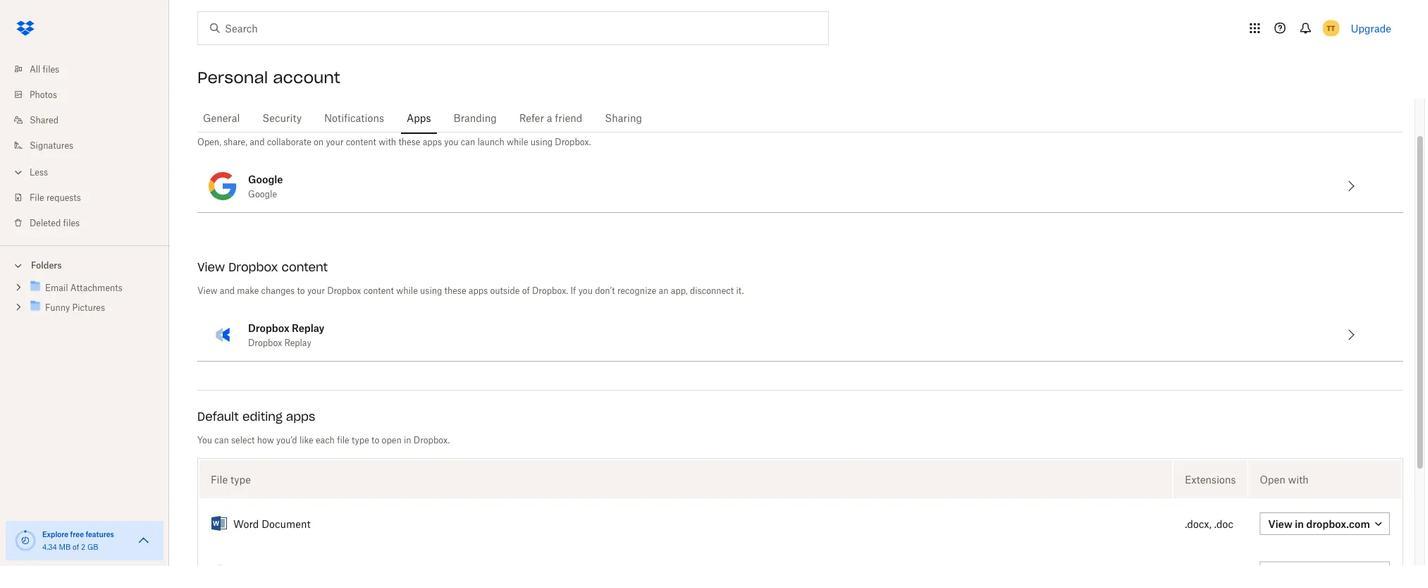Task type: vqa. For each thing, say whether or not it's contained in the screenshot.
'Google'
yes



Task type: locate. For each thing, give the bounding box(es) containing it.
0 vertical spatial of
[[522, 285, 530, 295]]

to right changes
[[297, 285, 305, 295]]

of left 2
[[73, 543, 79, 551]]

type right file
[[352, 434, 369, 445]]

these down apps tab
[[399, 136, 421, 147]]

1 horizontal spatial while
[[507, 136, 529, 147]]

0 vertical spatial file
[[30, 192, 44, 203]]

0 horizontal spatial while
[[396, 285, 418, 295]]

can
[[461, 136, 475, 147], [215, 434, 229, 445]]

1 horizontal spatial file
[[211, 473, 228, 485]]

0 vertical spatial replay
[[292, 322, 325, 334]]

file for file requests
[[30, 192, 44, 203]]

deleted
[[30, 218, 61, 228]]

don't
[[595, 285, 615, 295]]

0 vertical spatial your
[[326, 136, 344, 147]]

dropbox. left if
[[532, 285, 569, 295]]

0 horizontal spatial your
[[307, 285, 325, 295]]

in left the dropbox.com
[[1296, 517, 1305, 529]]

0 horizontal spatial these
[[399, 136, 421, 147]]

explore free features 4.34 mb of 2 gb
[[42, 530, 114, 551]]

0 vertical spatial in
[[404, 434, 412, 445]]

1 horizontal spatial apps
[[423, 136, 442, 147]]

view dropbox content
[[197, 259, 328, 274]]

view inside view in dropbox.com popup button
[[1269, 517, 1293, 529]]

launch
[[197, 111, 241, 125]]

google
[[248, 173, 283, 185], [248, 188, 277, 199]]

google inside google google
[[248, 188, 277, 199]]

your for dropbox
[[326, 136, 344, 147]]

list
[[0, 48, 169, 245]]

funny pictures
[[45, 303, 105, 313]]

open,
[[197, 136, 221, 147]]

0 vertical spatial these
[[399, 136, 421, 147]]

1 vertical spatial apps
[[469, 285, 488, 295]]

0 horizontal spatial with
[[379, 136, 396, 147]]

type
[[352, 434, 369, 445], [231, 473, 251, 485]]

open
[[1261, 473, 1286, 485]]

of
[[522, 285, 530, 295], [73, 543, 79, 551]]

files inside all files link
[[43, 64, 59, 74]]

apps down apps
[[423, 136, 442, 147]]

explore
[[42, 530, 69, 539]]

you
[[444, 136, 459, 147], [579, 285, 593, 295]]

group containing email attachments
[[0, 275, 169, 328]]

with
[[379, 136, 396, 147], [1289, 473, 1309, 485]]

view
[[197, 259, 225, 274], [197, 285, 218, 295], [1269, 517, 1293, 529]]

2 template stateless image from the top
[[211, 564, 228, 566]]

refer a friend
[[520, 112, 583, 124]]

0 vertical spatial to
[[297, 285, 305, 295]]

your
[[326, 136, 344, 147], [307, 285, 325, 295]]

2 google from the top
[[248, 188, 277, 199]]

open, share, and collaborate on your content with these apps you can launch while using dropbox.
[[197, 136, 591, 147]]

document
[[262, 517, 311, 529]]

1 vertical spatial your
[[307, 285, 325, 295]]

view in dropbox.com button
[[1261, 512, 1391, 535]]

dropbox
[[276, 111, 326, 125], [229, 259, 278, 274], [327, 285, 361, 295], [248, 322, 290, 334], [248, 337, 282, 348]]

1 horizontal spatial and
[[250, 136, 265, 147]]

0 horizontal spatial file
[[30, 192, 44, 203]]

these
[[399, 136, 421, 147], [445, 285, 466, 295]]

file down less at top
[[30, 192, 44, 203]]

view for view in dropbox.com
[[1269, 517, 1293, 529]]

disconnect
[[690, 285, 734, 295]]

you
[[197, 434, 212, 445]]

like
[[300, 434, 314, 445]]

your for content
[[307, 285, 325, 295]]

apps up like
[[286, 409, 315, 423]]

0 horizontal spatial type
[[231, 473, 251, 485]]

files inside deleted files link
[[63, 218, 80, 228]]

1 vertical spatial view
[[197, 285, 218, 295]]

tab list
[[197, 99, 1404, 135]]

type down select
[[231, 473, 251, 485]]

changes
[[261, 285, 295, 295]]

folders button
[[0, 255, 169, 275]]

0 horizontal spatial using
[[420, 285, 442, 295]]

1 vertical spatial template stateless image
[[211, 564, 228, 566]]

file inside file requests 'link'
[[30, 192, 44, 203]]

less
[[30, 167, 48, 177]]

file down you
[[211, 473, 228, 485]]

2 vertical spatial apps
[[286, 409, 315, 423]]

with down notifications
[[379, 136, 396, 147]]

dropbox image
[[11, 14, 39, 42]]

1 vertical spatial using
[[420, 285, 442, 295]]

template stateless image
[[211, 515, 228, 532], [211, 564, 228, 566]]

security tab
[[257, 101, 307, 135]]

deleted files
[[30, 218, 80, 228]]

collaborate
[[267, 136, 312, 147]]

in inside popup button
[[1296, 517, 1305, 529]]

your right on
[[326, 136, 344, 147]]

0 vertical spatial google
[[248, 173, 283, 185]]

1 horizontal spatial you
[[579, 285, 593, 295]]

2 vertical spatial content
[[364, 285, 394, 295]]

group
[[0, 275, 169, 328]]

dropbox. right open
[[414, 434, 450, 445]]

friend
[[555, 112, 583, 124]]

using
[[531, 136, 553, 147], [420, 285, 442, 295]]

1 vertical spatial content
[[282, 259, 328, 274]]

1 horizontal spatial files
[[63, 218, 80, 228]]

1 horizontal spatial can
[[461, 136, 475, 147]]

apps left outside
[[469, 285, 488, 295]]

0 horizontal spatial files
[[43, 64, 59, 74]]

shared
[[30, 115, 59, 125]]

recognize
[[618, 285, 657, 295]]

all
[[30, 64, 40, 74]]

files right all
[[43, 64, 59, 74]]

dropbox. down friend
[[555, 136, 591, 147]]

personal
[[197, 68, 268, 87]]

signatures link
[[11, 133, 169, 158]]

.docx, .doc
[[1185, 517, 1234, 529]]

apps
[[407, 112, 431, 124]]

tt button
[[1321, 17, 1343, 39]]

0 horizontal spatial and
[[220, 285, 235, 295]]

1 horizontal spatial to
[[372, 434, 380, 445]]

1 vertical spatial google
[[248, 188, 277, 199]]

1 vertical spatial of
[[73, 543, 79, 551]]

1 vertical spatial while
[[396, 285, 418, 295]]

funny pictures link
[[28, 299, 158, 316]]

default editing apps
[[197, 409, 315, 423]]

your right changes
[[307, 285, 325, 295]]

1 vertical spatial in
[[1296, 517, 1305, 529]]

dropbox.com
[[1307, 517, 1371, 529]]

1 horizontal spatial these
[[445, 285, 466, 295]]

1 google from the top
[[248, 173, 283, 185]]

1 vertical spatial files
[[63, 218, 80, 228]]

files for deleted files
[[63, 218, 80, 228]]

0 horizontal spatial of
[[73, 543, 79, 551]]

1 vertical spatial these
[[445, 285, 466, 295]]

general
[[203, 112, 240, 124]]

apps
[[423, 136, 442, 147], [469, 285, 488, 295], [286, 409, 315, 423]]

can left "launch"
[[461, 136, 475, 147]]

launch from dropbox
[[197, 111, 326, 125]]

files for all files
[[43, 64, 59, 74]]

1 vertical spatial with
[[1289, 473, 1309, 485]]

view and make changes to your dropbox content while using these apps outside of dropbox. if you don't recognize an app, disconnect it.
[[197, 285, 744, 295]]

files right deleted
[[63, 218, 80, 228]]

1 horizontal spatial using
[[531, 136, 553, 147]]

1 vertical spatial file
[[211, 473, 228, 485]]

editing
[[243, 409, 283, 423]]

outside
[[490, 285, 520, 295]]

gb
[[87, 543, 98, 551]]

less image
[[11, 165, 25, 179]]

0 horizontal spatial apps
[[286, 409, 315, 423]]

1 horizontal spatial in
[[1296, 517, 1305, 529]]

1 horizontal spatial type
[[352, 434, 369, 445]]

and left make
[[220, 285, 235, 295]]

in
[[404, 434, 412, 445], [1296, 517, 1305, 529]]

to
[[297, 285, 305, 295], [372, 434, 380, 445]]

funny
[[45, 303, 70, 313]]

select
[[231, 434, 255, 445]]

can right you
[[215, 434, 229, 445]]

tab list containing general
[[197, 99, 1404, 135]]

0 vertical spatial view
[[197, 259, 225, 274]]

you right if
[[579, 285, 593, 295]]

replay
[[292, 322, 325, 334], [285, 337, 311, 348]]

while
[[507, 136, 529, 147], [396, 285, 418, 295]]

in right open
[[404, 434, 412, 445]]

1 horizontal spatial your
[[326, 136, 344, 147]]

word document
[[233, 517, 311, 529]]

requests
[[46, 192, 81, 203]]

you down "branding" tab
[[444, 136, 459, 147]]

of right outside
[[522, 285, 530, 295]]

these left outside
[[445, 285, 466, 295]]

0 horizontal spatial can
[[215, 434, 229, 445]]

branding tab
[[448, 101, 503, 135]]

dropbox replay dropbox replay
[[248, 322, 325, 348]]

0 vertical spatial using
[[531, 136, 553, 147]]

0 vertical spatial template stateless image
[[211, 515, 228, 532]]

on
[[314, 136, 324, 147]]

0 horizontal spatial you
[[444, 136, 459, 147]]

and right share,
[[250, 136, 265, 147]]

make
[[237, 285, 259, 295]]

0 vertical spatial can
[[461, 136, 475, 147]]

to left open
[[372, 434, 380, 445]]

0 vertical spatial files
[[43, 64, 59, 74]]

0 vertical spatial with
[[379, 136, 396, 147]]

notifications tab
[[319, 101, 390, 135]]

2 vertical spatial view
[[1269, 517, 1293, 529]]

with right the open
[[1289, 473, 1309, 485]]



Task type: describe. For each thing, give the bounding box(es) containing it.
all files link
[[11, 56, 169, 82]]

4.34
[[42, 543, 57, 551]]

notifications
[[324, 112, 384, 124]]

view for view dropbox content
[[197, 259, 225, 274]]

account
[[273, 68, 340, 87]]

shared link
[[11, 107, 169, 133]]

you can select how you'd like each file type to open in dropbox.
[[197, 434, 450, 445]]

2 horizontal spatial apps
[[469, 285, 488, 295]]

view for view and make changes to your dropbox content while using these apps outside of dropbox. if you don't recognize an app, disconnect it.
[[197, 285, 218, 295]]

if
[[571, 285, 576, 295]]

from
[[245, 111, 273, 125]]

email attachments
[[45, 283, 122, 293]]

file type
[[211, 473, 251, 485]]

refer a friend tab
[[514, 101, 588, 135]]

open
[[382, 434, 402, 445]]

.doc
[[1215, 517, 1234, 529]]

it.
[[736, 285, 744, 295]]

each
[[316, 434, 335, 445]]

folders
[[31, 260, 62, 271]]

extensions
[[1185, 473, 1237, 485]]

how
[[257, 434, 274, 445]]

open with
[[1261, 473, 1309, 485]]

0 vertical spatial type
[[352, 434, 369, 445]]

2
[[81, 543, 85, 551]]

1 vertical spatial to
[[372, 434, 380, 445]]

of inside explore free features 4.34 mb of 2 gb
[[73, 543, 79, 551]]

0 vertical spatial content
[[346, 136, 376, 147]]

1 vertical spatial type
[[231, 473, 251, 485]]

sharing
[[605, 112, 642, 124]]

photos link
[[11, 82, 169, 107]]

apps tab
[[401, 101, 437, 135]]

1 vertical spatial replay
[[285, 337, 311, 348]]

personal account
[[197, 68, 340, 87]]

signatures
[[30, 140, 73, 151]]

photos
[[30, 89, 57, 100]]

app,
[[671, 285, 688, 295]]

tt
[[1328, 24, 1336, 32]]

file
[[337, 434, 350, 445]]

mb
[[59, 543, 71, 551]]

1 vertical spatial dropbox.
[[532, 285, 569, 295]]

1 vertical spatial and
[[220, 285, 235, 295]]

view in dropbox.com
[[1269, 517, 1371, 529]]

email
[[45, 283, 68, 293]]

deleted files link
[[11, 210, 169, 236]]

file requests
[[30, 192, 81, 203]]

free
[[70, 530, 84, 539]]

default
[[197, 409, 239, 423]]

1 horizontal spatial of
[[522, 285, 530, 295]]

0 vertical spatial while
[[507, 136, 529, 147]]

.docx,
[[1185, 517, 1212, 529]]

email attachments link
[[28, 279, 158, 296]]

0 vertical spatial apps
[[423, 136, 442, 147]]

0 vertical spatial and
[[250, 136, 265, 147]]

you'd
[[276, 434, 297, 445]]

0 horizontal spatial in
[[404, 434, 412, 445]]

0 vertical spatial you
[[444, 136, 459, 147]]

general tab
[[197, 101, 246, 135]]

refer
[[520, 112, 544, 124]]

0 vertical spatial dropbox.
[[555, 136, 591, 147]]

attachments
[[70, 283, 122, 293]]

a
[[547, 112, 552, 124]]

1 vertical spatial can
[[215, 434, 229, 445]]

quota usage element
[[14, 530, 37, 552]]

word
[[233, 517, 259, 529]]

1 template stateless image from the top
[[211, 515, 228, 532]]

features
[[86, 530, 114, 539]]

launch
[[478, 136, 505, 147]]

branding
[[454, 112, 497, 124]]

Search text field
[[225, 20, 800, 36]]

pictures
[[72, 303, 105, 313]]

upgrade
[[1352, 22, 1392, 34]]

security
[[263, 112, 302, 124]]

0 horizontal spatial to
[[297, 285, 305, 295]]

all files
[[30, 64, 59, 74]]

2 vertical spatial dropbox.
[[414, 434, 450, 445]]

file requests link
[[11, 185, 169, 210]]

1 horizontal spatial with
[[1289, 473, 1309, 485]]

upgrade link
[[1352, 22, 1392, 34]]

file for file type
[[211, 473, 228, 485]]

sharing tab
[[600, 101, 648, 135]]

share,
[[224, 136, 247, 147]]

list containing all files
[[0, 48, 169, 245]]

1 vertical spatial you
[[579, 285, 593, 295]]

google google
[[248, 173, 283, 199]]

an
[[659, 285, 669, 295]]



